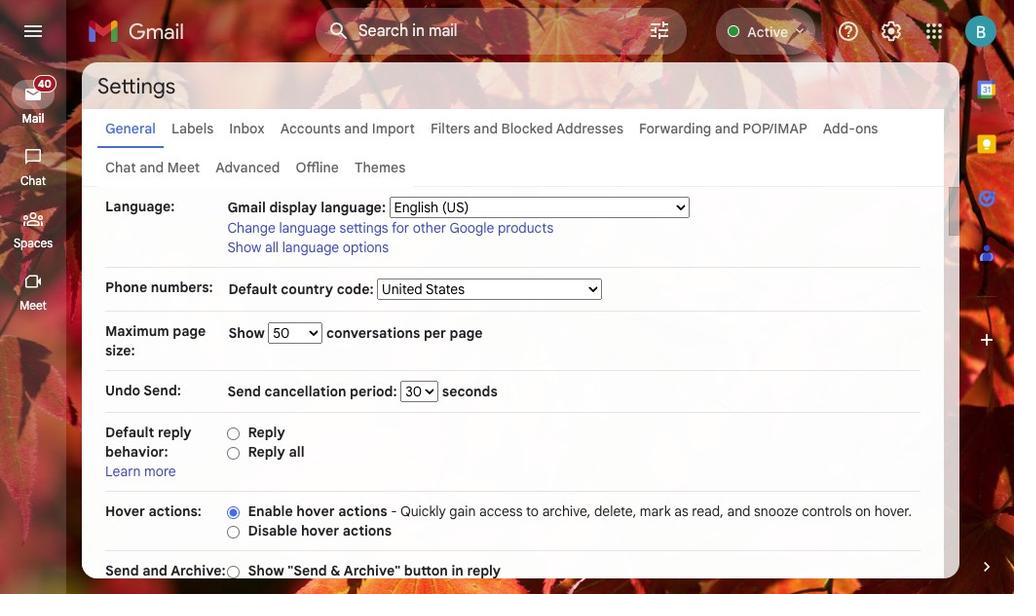 Task type: describe. For each thing, give the bounding box(es) containing it.
chat heading
[[0, 173, 66, 189]]

default country code:
[[228, 281, 377, 298]]

chat and meet
[[105, 159, 200, 176]]

spaces heading
[[0, 236, 66, 251]]

general link
[[105, 120, 156, 137]]

per
[[424, 324, 446, 342]]

filters and blocked addresses link
[[431, 120, 624, 137]]

Reply all radio
[[227, 446, 240, 461]]

1 horizontal spatial page
[[450, 324, 483, 342]]

hover
[[105, 503, 145, 520]]

controls
[[802, 503, 852, 520]]

undo
[[105, 382, 140, 400]]

to
[[526, 503, 539, 520]]

show for show all language options
[[227, 239, 261, 256]]

phone numbers:
[[105, 279, 213, 296]]

search in mail image
[[322, 14, 357, 49]]

change
[[227, 219, 276, 237]]

40 link
[[12, 75, 57, 109]]

change language settings for other google products
[[227, 219, 554, 237]]

navigation containing mail
[[0, 62, 68, 594]]

send:
[[144, 382, 181, 400]]

chat for chat and meet
[[105, 159, 136, 176]]

labels
[[171, 120, 214, 137]]

"send
[[288, 562, 327, 580]]

options
[[343, 239, 389, 256]]

and for import
[[344, 120, 369, 137]]

hover.
[[875, 503, 912, 520]]

on
[[856, 503, 871, 520]]

gain
[[450, 503, 476, 520]]

reply inside default reply behavior: learn more
[[158, 424, 192, 441]]

and for pop/imap
[[715, 120, 739, 137]]

page inside maximum page size:
[[173, 323, 206, 340]]

behavior:
[[105, 443, 168, 461]]

advanced search options image
[[641, 11, 680, 50]]

for
[[392, 219, 409, 237]]

and right read, on the right bottom
[[727, 503, 751, 520]]

show for show "send & archive" button in reply
[[248, 562, 284, 580]]

filters
[[431, 120, 470, 137]]

actions for enable
[[338, 503, 387, 520]]

chat and meet link
[[105, 159, 200, 176]]

google
[[450, 219, 494, 237]]

all for reply
[[289, 443, 305, 461]]

hover actions:
[[105, 503, 202, 520]]

mark
[[640, 503, 671, 520]]

gmail image
[[88, 12, 194, 51]]

maximum
[[105, 323, 169, 340]]

filters and blocked addresses
[[431, 120, 624, 137]]

Disable hover actions radio
[[227, 525, 240, 540]]

import
[[372, 120, 415, 137]]

in
[[452, 562, 464, 580]]

mail
[[22, 111, 44, 126]]

enable
[[248, 503, 293, 520]]

Show "Send & Archive" button in reply radio
[[227, 565, 240, 580]]

Search in mail search field
[[316, 8, 687, 55]]

cancellation
[[265, 383, 346, 401]]

all for show
[[265, 239, 279, 256]]

add-ons
[[823, 120, 878, 137]]

as
[[675, 503, 689, 520]]

learn more link
[[105, 463, 176, 480]]

ons
[[855, 120, 878, 137]]

more
[[144, 463, 176, 480]]

settings
[[97, 73, 176, 99]]

show "send & archive" button in reply
[[248, 562, 501, 580]]

1 vertical spatial language
[[282, 239, 339, 256]]

code:
[[337, 281, 374, 298]]

change language settings for other google products link
[[227, 219, 554, 237]]

main menu image
[[21, 19, 45, 43]]

send for send cancellation period:
[[227, 383, 261, 401]]

advanced
[[216, 159, 280, 176]]

themes
[[355, 159, 406, 176]]

read,
[[692, 503, 724, 520]]

archive"
[[344, 562, 401, 580]]

inbox link
[[229, 120, 265, 137]]

button
[[404, 562, 448, 580]]

chat for chat
[[20, 173, 46, 188]]

reply for reply all
[[248, 443, 285, 461]]

support image
[[837, 19, 860, 43]]

language:
[[321, 199, 386, 216]]

snooze
[[754, 503, 799, 520]]

learn
[[105, 463, 141, 480]]

undo send:
[[105, 382, 181, 400]]

spaces
[[14, 236, 53, 250]]

mail heading
[[0, 111, 66, 127]]

forwarding and pop/imap link
[[639, 120, 808, 137]]

add-
[[823, 120, 855, 137]]

and for meet
[[140, 159, 164, 176]]

labels link
[[171, 120, 214, 137]]

and for archive:
[[142, 562, 168, 580]]

gmail
[[227, 199, 266, 216]]

general
[[105, 120, 156, 137]]

actions:
[[149, 503, 202, 520]]

send cancellation period:
[[227, 383, 401, 401]]

accounts and import
[[280, 120, 415, 137]]



Task type: vqa. For each thing, say whether or not it's contained in the screenshot.
Hover actions:
yes



Task type: locate. For each thing, give the bounding box(es) containing it.
reply
[[248, 424, 285, 441], [248, 443, 285, 461]]

default
[[228, 281, 277, 298], [105, 424, 154, 441]]

1 horizontal spatial meet
[[167, 159, 200, 176]]

navigation
[[0, 62, 68, 594]]

0 vertical spatial default
[[228, 281, 277, 298]]

reply
[[158, 424, 192, 441], [467, 562, 501, 580]]

display
[[269, 199, 317, 216]]

hover up "send
[[301, 522, 339, 540]]

1 vertical spatial default
[[105, 424, 154, 441]]

chat
[[105, 159, 136, 176], [20, 173, 46, 188]]

access
[[479, 503, 523, 520]]

enable hover actions - quickly gain access to archive, delete, mark as read, and snooze controls on hover.
[[248, 503, 912, 520]]

meet down spaces heading in the left of the page
[[20, 298, 47, 313]]

gmail display language:
[[227, 199, 386, 216]]

meet heading
[[0, 298, 66, 314]]

show
[[227, 239, 261, 256], [228, 324, 268, 342], [248, 562, 284, 580]]

-
[[391, 503, 397, 520]]

language:
[[105, 198, 175, 215]]

0 vertical spatial actions
[[338, 503, 387, 520]]

and for blocked
[[474, 120, 498, 137]]

1 horizontal spatial all
[[289, 443, 305, 461]]

0 vertical spatial show
[[227, 239, 261, 256]]

meet down labels link
[[167, 159, 200, 176]]

show all language options
[[227, 239, 389, 256]]

1 vertical spatial meet
[[20, 298, 47, 313]]

0 vertical spatial hover
[[296, 503, 335, 520]]

default up behavior:
[[105, 424, 154, 441]]

quickly
[[400, 503, 446, 520]]

1 horizontal spatial send
[[227, 383, 261, 401]]

chat down mail heading
[[20, 173, 46, 188]]

language up show all language options
[[279, 219, 336, 237]]

forwarding and pop/imap
[[639, 120, 808, 137]]

language down gmail display language:
[[282, 239, 339, 256]]

settings image
[[880, 19, 903, 43]]

default for default country code:
[[228, 281, 277, 298]]

0 vertical spatial reply
[[248, 424, 285, 441]]

reply up reply all
[[248, 424, 285, 441]]

0 vertical spatial language
[[279, 219, 336, 237]]

default left country
[[228, 281, 277, 298]]

chat inside heading
[[20, 173, 46, 188]]

delete,
[[594, 503, 637, 520]]

hover
[[296, 503, 335, 520], [301, 522, 339, 540]]

40
[[38, 77, 52, 91]]

and
[[344, 120, 369, 137], [474, 120, 498, 137], [715, 120, 739, 137], [140, 159, 164, 176], [727, 503, 751, 520], [142, 562, 168, 580]]

reply right in
[[467, 562, 501, 580]]

1 vertical spatial reply
[[467, 562, 501, 580]]

phone
[[105, 279, 147, 296]]

1 vertical spatial actions
[[343, 522, 392, 540]]

actions
[[338, 503, 387, 520], [343, 522, 392, 540]]

other
[[413, 219, 446, 237]]

show down 'change'
[[227, 239, 261, 256]]

reply right "reply all" option
[[248, 443, 285, 461]]

1 horizontal spatial chat
[[105, 159, 136, 176]]

addresses
[[556, 120, 624, 137]]

maximum page size:
[[105, 323, 206, 360]]

1 vertical spatial all
[[289, 443, 305, 461]]

send up reply radio
[[227, 383, 261, 401]]

page down numbers:
[[173, 323, 206, 340]]

reply for reply
[[248, 424, 285, 441]]

chat down general link
[[105, 159, 136, 176]]

all down 'change'
[[265, 239, 279, 256]]

Enable hover actions radio
[[227, 506, 240, 520]]

offline
[[296, 159, 339, 176]]

and up language:
[[140, 159, 164, 176]]

reply up more
[[158, 424, 192, 441]]

1 vertical spatial reply
[[248, 443, 285, 461]]

1 vertical spatial show
[[228, 324, 268, 342]]

page right per
[[450, 324, 483, 342]]

0 vertical spatial reply
[[158, 424, 192, 441]]

numbers:
[[151, 279, 213, 296]]

Search in mail text field
[[359, 21, 594, 41]]

hover for enable
[[296, 503, 335, 520]]

advanced link
[[216, 159, 280, 176]]

0 horizontal spatial all
[[265, 239, 279, 256]]

and left archive:
[[142, 562, 168, 580]]

send for send and archive:
[[105, 562, 139, 580]]

meet inside heading
[[20, 298, 47, 313]]

settings
[[340, 219, 389, 237]]

0 horizontal spatial page
[[173, 323, 206, 340]]

default inside default reply behavior: learn more
[[105, 424, 154, 441]]

pop/imap
[[743, 120, 808, 137]]

accounts and import link
[[280, 120, 415, 137]]

0 vertical spatial all
[[265, 239, 279, 256]]

and left pop/imap
[[715, 120, 739, 137]]

disable hover actions
[[248, 522, 392, 540]]

default for default reply behavior: learn more
[[105, 424, 154, 441]]

conversations
[[326, 324, 420, 342]]

archive:
[[171, 562, 226, 580]]

0 vertical spatial meet
[[167, 159, 200, 176]]

size:
[[105, 342, 135, 360]]

1 reply from the top
[[248, 424, 285, 441]]

0 vertical spatial send
[[227, 383, 261, 401]]

1 horizontal spatial reply
[[467, 562, 501, 580]]

2 reply from the top
[[248, 443, 285, 461]]

add-ons link
[[823, 120, 878, 137]]

actions down -
[[343, 522, 392, 540]]

show right show "send & archive" button in reply option at the left
[[248, 562, 284, 580]]

and right filters on the left of page
[[474, 120, 498, 137]]

and left import at the top left of the page
[[344, 120, 369, 137]]

show for show
[[228, 324, 268, 342]]

0 horizontal spatial chat
[[20, 173, 46, 188]]

forwarding
[[639, 120, 712, 137]]

send and archive:
[[105, 562, 226, 580]]

1 vertical spatial send
[[105, 562, 139, 580]]

seconds
[[439, 383, 498, 401]]

send down hover
[[105, 562, 139, 580]]

conversations per page
[[323, 324, 483, 342]]

disable
[[248, 522, 298, 540]]

actions for disable
[[343, 522, 392, 540]]

meet
[[167, 159, 200, 176], [20, 298, 47, 313]]

1 vertical spatial hover
[[301, 522, 339, 540]]

2 vertical spatial show
[[248, 562, 284, 580]]

inbox
[[229, 120, 265, 137]]

tab list
[[960, 62, 1014, 524]]

0 horizontal spatial default
[[105, 424, 154, 441]]

themes link
[[355, 159, 406, 176]]

reply all
[[248, 443, 305, 461]]

accounts
[[280, 120, 341, 137]]

all down cancellation
[[289, 443, 305, 461]]

0 horizontal spatial reply
[[158, 424, 192, 441]]

1 horizontal spatial default
[[228, 281, 277, 298]]

offline link
[[296, 159, 339, 176]]

0 horizontal spatial meet
[[20, 298, 47, 313]]

country
[[281, 281, 333, 298]]

show all language options link
[[227, 239, 389, 256]]

hover up disable hover actions
[[296, 503, 335, 520]]

archive,
[[542, 503, 591, 520]]

Reply radio
[[227, 427, 240, 441]]

blocked
[[501, 120, 553, 137]]

actions left -
[[338, 503, 387, 520]]

period:
[[350, 383, 397, 401]]

&
[[331, 562, 341, 580]]

0 horizontal spatial send
[[105, 562, 139, 580]]

products
[[498, 219, 554, 237]]

default reply behavior: learn more
[[105, 424, 192, 480]]

hover for disable
[[301, 522, 339, 540]]

show down default country code:
[[228, 324, 268, 342]]



